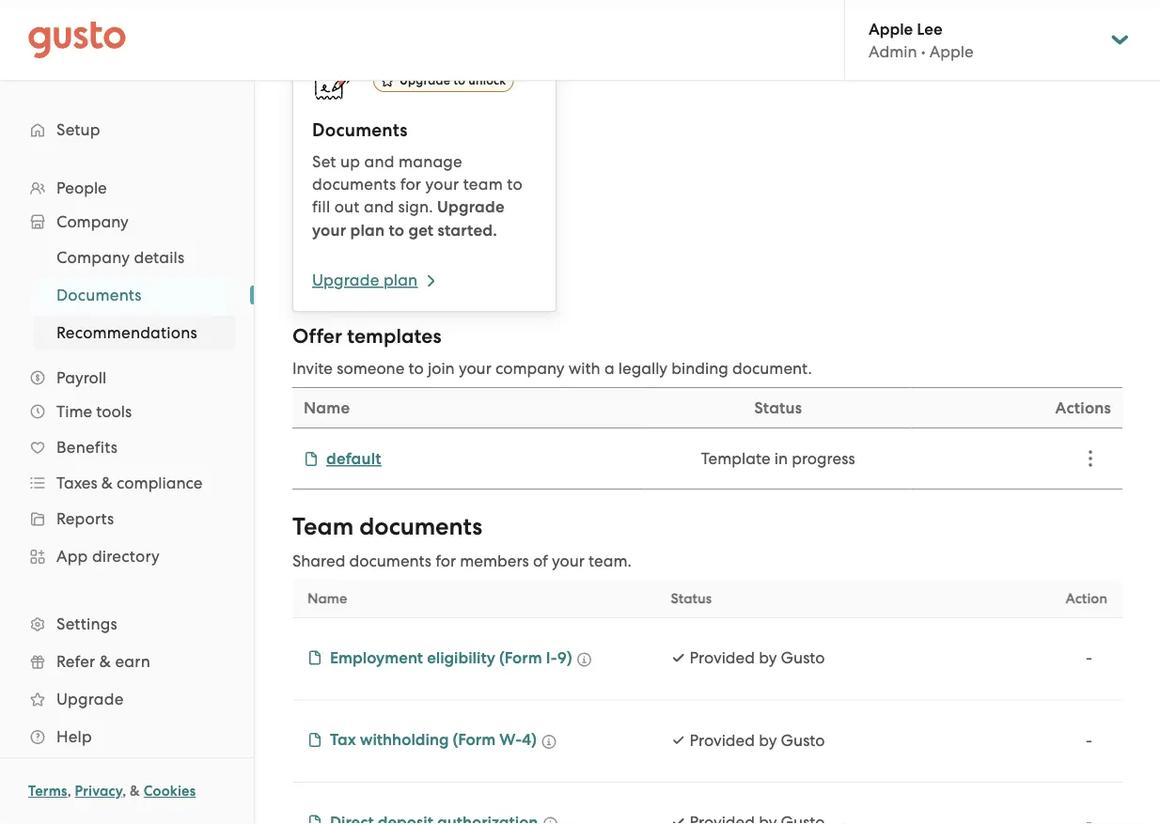 Task type: locate. For each thing, give the bounding box(es) containing it.
0 vertical spatial documents
[[312, 119, 408, 141]]

1 vertical spatial documents
[[360, 513, 483, 542]]

apple right •
[[930, 42, 974, 61]]

reports
[[56, 510, 114, 529]]

1 by from the top
[[759, 649, 777, 668]]

name for actions
[[304, 398, 350, 418]]

in
[[775, 450, 788, 468]]

0 vertical spatial plan
[[350, 221, 385, 240]]

module__icon___go7vc image
[[308, 651, 323, 666], [577, 653, 592, 668], [308, 733, 323, 748], [542, 735, 557, 750], [308, 816, 323, 825], [543, 817, 558, 825]]

your
[[426, 175, 459, 194], [312, 221, 346, 240], [459, 359, 492, 378], [552, 552, 585, 571]]

apple lee admin • apple
[[869, 19, 974, 61]]

upgrade
[[400, 73, 451, 88], [437, 198, 505, 217], [312, 271, 380, 290], [56, 690, 124, 709]]

- for employment eligibility (form i-9)
[[1086, 649, 1093, 668]]

your down manage
[[426, 175, 459, 194]]

1 vertical spatial company
[[56, 248, 130, 267]]

upgrade up offer templates
[[312, 271, 380, 290]]

plan
[[350, 221, 385, 240], [384, 271, 418, 290]]

0 vertical spatial -
[[1086, 649, 1093, 668]]

documents up up
[[312, 119, 408, 141]]

0 vertical spatial provided by gusto
[[690, 649, 825, 668]]

shared documents for members of your team.
[[293, 552, 632, 571]]

offer templates
[[293, 325, 442, 349]]

0 horizontal spatial for
[[400, 175, 422, 194]]

up
[[340, 152, 360, 171]]

provided
[[690, 649, 755, 668], [690, 731, 755, 750]]

apple up admin
[[869, 19, 914, 38]]

name down the shared
[[308, 591, 347, 608]]

1 vertical spatial (form
[[453, 731, 496, 750]]

name down the "invite"
[[304, 398, 350, 418]]

1 , from the left
[[67, 784, 71, 800]]

(form
[[500, 649, 542, 668], [453, 731, 496, 750]]

documents inside set up and manage documents for your team to fill out and sign.
[[312, 175, 396, 194]]

your right join
[[459, 359, 492, 378]]

0 vertical spatial by
[[759, 649, 777, 668]]

0 vertical spatial &
[[101, 474, 113, 493]]

to right team on the top left of the page
[[507, 175, 523, 194]]

1 horizontal spatial documents
[[312, 119, 408, 141]]

documents down up
[[312, 175, 396, 194]]

sign.
[[398, 198, 433, 216]]

team.
[[589, 552, 632, 571]]

2 company from the top
[[56, 248, 130, 267]]

documents link
[[34, 278, 235, 312]]

1 vertical spatial documents
[[56, 286, 142, 305]]

0 horizontal spatial (form
[[453, 731, 496, 750]]

0 vertical spatial (form
[[500, 649, 542, 668]]

(form left "w-"
[[453, 731, 496, 750]]

template
[[701, 450, 771, 468]]

progress
[[792, 450, 856, 468]]

gusto
[[781, 649, 825, 668], [781, 731, 825, 750]]

for up sign.
[[400, 175, 422, 194]]

1 vertical spatial &
[[99, 653, 111, 672]]

name for action
[[308, 591, 347, 608]]

status
[[755, 398, 803, 418], [671, 591, 712, 608]]

join
[[428, 359, 455, 378]]

upgrade inside upgrade your plan to get started.
[[437, 198, 505, 217]]

your down 'fill'
[[312, 221, 346, 240]]

employment eligibility (form i-9)
[[330, 649, 572, 668]]

documents up shared documents for members of your team.
[[360, 513, 483, 542]]

, left the privacy link
[[67, 784, 71, 800]]

apple
[[869, 19, 914, 38], [930, 42, 974, 61]]

upgrade for upgrade your plan to get started.
[[437, 198, 505, 217]]

1 provided by gusto from the top
[[690, 649, 825, 668]]

module__icon___go7vc image inside tax withholding (form w-4) link
[[308, 733, 323, 748]]

0 vertical spatial status
[[755, 398, 803, 418]]

0 vertical spatial apple
[[869, 19, 914, 38]]

0 vertical spatial company
[[56, 213, 129, 231]]

your inside set up and manage documents for your team to fill out and sign.
[[426, 175, 459, 194]]

company inside dropdown button
[[56, 213, 129, 231]]

help
[[56, 728, 92, 747]]

default link
[[304, 449, 382, 469]]

earn
[[115, 653, 150, 672]]

list
[[0, 171, 254, 756], [0, 239, 254, 352]]

provided for employment eligibility (form i-9)
[[690, 649, 755, 668]]

0 horizontal spatial ,
[[67, 784, 71, 800]]

someone
[[337, 359, 405, 378]]

-
[[1086, 649, 1093, 668], [1086, 731, 1093, 750]]

1 provided from the top
[[690, 649, 755, 668]]

tax
[[330, 731, 356, 750]]

2 provided by gusto from the top
[[690, 731, 825, 750]]

1 list from the top
[[0, 171, 254, 756]]

benefits link
[[19, 431, 235, 465]]

& left cookies
[[130, 784, 140, 800]]

0 vertical spatial documents
[[312, 175, 396, 194]]

company
[[56, 213, 129, 231], [56, 248, 130, 267]]

document.
[[733, 359, 812, 378]]

terms
[[28, 784, 67, 800]]

1 - from the top
[[1086, 649, 1093, 668]]

taxes & compliance
[[56, 474, 203, 493]]

company down company dropdown button
[[56, 248, 130, 267]]

employment eligibility (form i-9) link
[[308, 647, 572, 670]]

upgrade link
[[19, 683, 235, 717]]

2 by from the top
[[759, 731, 777, 750]]

plan down get at the left top of page
[[384, 271, 418, 290]]

documents down team documents
[[349, 552, 432, 571]]

to left get at the left top of page
[[389, 221, 405, 240]]

2 - from the top
[[1086, 731, 1093, 750]]

by
[[759, 649, 777, 668], [759, 731, 777, 750]]

1 vertical spatial plan
[[384, 271, 418, 290]]

documents
[[312, 175, 396, 194], [360, 513, 483, 542], [349, 552, 432, 571]]

1 vertical spatial -
[[1086, 731, 1093, 750]]

privacy
[[75, 784, 122, 800]]

upgrade left unlock
[[400, 73, 451, 88]]

payroll
[[56, 369, 106, 388]]

,
[[67, 784, 71, 800], [122, 784, 126, 800]]

(form left i- at the left bottom of the page
[[500, 649, 542, 668]]

and right out
[[364, 198, 394, 216]]

company details
[[56, 248, 185, 267]]

1 horizontal spatial (form
[[500, 649, 542, 668]]

0 horizontal spatial documents
[[56, 286, 142, 305]]

1 vertical spatial status
[[671, 591, 712, 608]]

upgrade for upgrade plan
[[312, 271, 380, 290]]

with
[[569, 359, 601, 378]]

privacy link
[[75, 784, 122, 800]]

upgrade inside "link"
[[56, 690, 124, 709]]

1 vertical spatial provided
[[690, 731, 755, 750]]

benefits
[[56, 438, 118, 457]]

2 list from the top
[[0, 239, 254, 352]]

provided by gusto for tax withholding (form w-4)
[[690, 731, 825, 750]]

1 horizontal spatial status
[[755, 398, 803, 418]]

home image
[[28, 21, 126, 59]]

2 vertical spatial documents
[[349, 552, 432, 571]]

1 vertical spatial apple
[[930, 42, 974, 61]]

company
[[496, 359, 565, 378]]

2 vertical spatial &
[[130, 784, 140, 800]]

0 vertical spatial gusto
[[781, 649, 825, 668]]

& inside 'dropdown button'
[[101, 474, 113, 493]]

withholding
[[360, 731, 449, 750]]

4)
[[522, 731, 537, 750]]

1 vertical spatial gusto
[[781, 731, 825, 750]]

1 horizontal spatial ,
[[122, 784, 126, 800]]

documents
[[312, 119, 408, 141], [56, 286, 142, 305]]

1 vertical spatial for
[[436, 552, 456, 571]]

compliance
[[117, 474, 203, 493]]

& right taxes on the bottom left of page
[[101, 474, 113, 493]]

by for tax withholding (form w-4)
[[759, 731, 777, 750]]

and right up
[[365, 152, 395, 171]]

& for compliance
[[101, 474, 113, 493]]

1 gusto from the top
[[781, 649, 825, 668]]

company down people on the top
[[56, 213, 129, 231]]

payroll button
[[19, 361, 235, 395]]

2 , from the left
[[122, 784, 126, 800]]

0 horizontal spatial status
[[671, 591, 712, 608]]

(form for i-
[[500, 649, 542, 668]]

plan down out
[[350, 221, 385, 240]]

upgrade down refer & earn
[[56, 690, 124, 709]]

1 horizontal spatial apple
[[930, 42, 974, 61]]

team documents
[[293, 513, 483, 542]]

team
[[293, 513, 354, 542]]

1 horizontal spatial for
[[436, 552, 456, 571]]

- for tax withholding (form w-4)
[[1086, 731, 1093, 750]]

2 gusto from the top
[[781, 731, 825, 750]]

, left cookies
[[122, 784, 126, 800]]

app
[[56, 547, 88, 566]]

0 vertical spatial provided
[[690, 649, 755, 668]]

to inside set up and manage documents for your team to fill out and sign.
[[507, 175, 523, 194]]

& left the earn
[[99, 653, 111, 672]]

for left members
[[436, 552, 456, 571]]

1 company from the top
[[56, 213, 129, 231]]

app directory
[[56, 547, 160, 566]]

documents down company details
[[56, 286, 142, 305]]

plan inside upgrade your plan to get started.
[[350, 221, 385, 240]]

0 vertical spatial name
[[304, 398, 350, 418]]

1 vertical spatial provided by gusto
[[690, 731, 825, 750]]

1 vertical spatial name
[[308, 591, 347, 608]]

0 vertical spatial for
[[400, 175, 422, 194]]

name
[[304, 398, 350, 418], [308, 591, 347, 608]]

for inside set up and manage documents for your team to fill out and sign.
[[400, 175, 422, 194]]

2 provided from the top
[[690, 731, 755, 750]]

gusto for 9)
[[781, 649, 825, 668]]

1 vertical spatial by
[[759, 731, 777, 750]]

provided by gusto
[[690, 649, 825, 668], [690, 731, 825, 750]]

upgrade up started.
[[437, 198, 505, 217]]

invite someone to join your company with a legally binding document.
[[293, 359, 812, 378]]

to left unlock
[[454, 73, 466, 88]]



Task type: describe. For each thing, give the bounding box(es) containing it.
refer & earn
[[56, 653, 150, 672]]

taxes & compliance button
[[19, 467, 235, 500]]

to left join
[[409, 359, 424, 378]]

documents for team
[[360, 513, 483, 542]]

action
[[1066, 591, 1108, 608]]

of
[[533, 552, 548, 571]]

terms , privacy , & cookies
[[28, 784, 196, 800]]

time
[[56, 403, 92, 421]]

documents inside list
[[56, 286, 142, 305]]

refer
[[56, 653, 95, 672]]

legally
[[619, 359, 668, 378]]

company for company details
[[56, 248, 130, 267]]

list containing people
[[0, 171, 254, 756]]

directory
[[92, 547, 160, 566]]

to inside upgrade your plan to get started.
[[389, 221, 405, 240]]

status for actions
[[755, 398, 803, 418]]

get
[[409, 221, 434, 240]]

your right the of
[[552, 552, 585, 571]]

recommendations
[[56, 324, 197, 342]]

0 vertical spatial and
[[365, 152, 395, 171]]

setup link
[[19, 113, 235, 147]]

company button
[[19, 205, 235, 239]]

time tools button
[[19, 395, 235, 429]]

setup
[[56, 120, 100, 139]]

0 horizontal spatial apple
[[869, 19, 914, 38]]

eligibility
[[427, 649, 496, 668]]

status for action
[[671, 591, 712, 608]]

gusto for 4)
[[781, 731, 825, 750]]

terms link
[[28, 784, 67, 800]]

documents for shared
[[349, 552, 432, 571]]

template in progress
[[701, 450, 856, 468]]

settings
[[56, 615, 117, 634]]

employment
[[330, 649, 423, 668]]

by for employment eligibility (form i-9)
[[759, 649, 777, 668]]

taxes
[[56, 474, 97, 493]]

actions
[[1056, 398, 1112, 418]]

started.
[[438, 221, 498, 240]]

company for company
[[56, 213, 129, 231]]

company details link
[[34, 241, 235, 275]]

set up and manage documents for your team to fill out and sign.
[[312, 152, 523, 216]]

offer
[[293, 325, 342, 349]]

tools
[[96, 403, 132, 421]]

your inside upgrade your plan to get started.
[[312, 221, 346, 240]]

upgrade to unlock
[[400, 73, 506, 88]]

binding
[[672, 359, 729, 378]]

1 vertical spatial and
[[364, 198, 394, 216]]

module__icon___go7vc image inside employment eligibility (form i-9) link
[[308, 651, 323, 666]]

9)
[[558, 649, 572, 668]]

(form for w-
[[453, 731, 496, 750]]

a
[[605, 359, 615, 378]]

tax withholding (form w-4)
[[330, 731, 537, 750]]

list containing company details
[[0, 239, 254, 352]]

& for earn
[[99, 653, 111, 672]]

settings link
[[19, 608, 235, 642]]

provided by gusto for employment eligibility (form i-9)
[[690, 649, 825, 668]]

people button
[[19, 171, 235, 205]]

lee
[[917, 19, 943, 38]]

shared
[[293, 552, 346, 571]]

w-
[[500, 731, 522, 750]]

provided for tax withholding (form w-4)
[[690, 731, 755, 750]]

out
[[335, 198, 360, 216]]

recommendations link
[[34, 316, 235, 350]]

cookies button
[[144, 781, 196, 803]]

app directory link
[[19, 540, 235, 574]]

upgrade your plan to get started.
[[312, 198, 505, 240]]

upgrade plan
[[312, 271, 418, 290]]

cookies
[[144, 784, 196, 800]]

invite
[[293, 359, 333, 378]]

time tools
[[56, 403, 132, 421]]

i-
[[546, 649, 558, 668]]

members
[[460, 552, 529, 571]]

details
[[134, 248, 185, 267]]

•
[[922, 42, 926, 61]]

upgrade for upgrade to unlock
[[400, 73, 451, 88]]

help link
[[19, 721, 235, 754]]

manage
[[399, 152, 463, 171]]

default
[[326, 449, 382, 469]]

team
[[463, 175, 503, 194]]

unlock
[[469, 73, 506, 88]]

tax withholding (form w-4) link
[[308, 729, 537, 753]]

reports link
[[19, 502, 235, 536]]

set
[[312, 152, 336, 171]]

templates
[[347, 325, 442, 349]]

gusto navigation element
[[0, 81, 254, 786]]

people
[[56, 179, 107, 198]]

refer & earn link
[[19, 645, 235, 679]]

admin
[[869, 42, 918, 61]]



Task type: vqa. For each thing, say whether or not it's contained in the screenshot.
Gusto for 9)
yes



